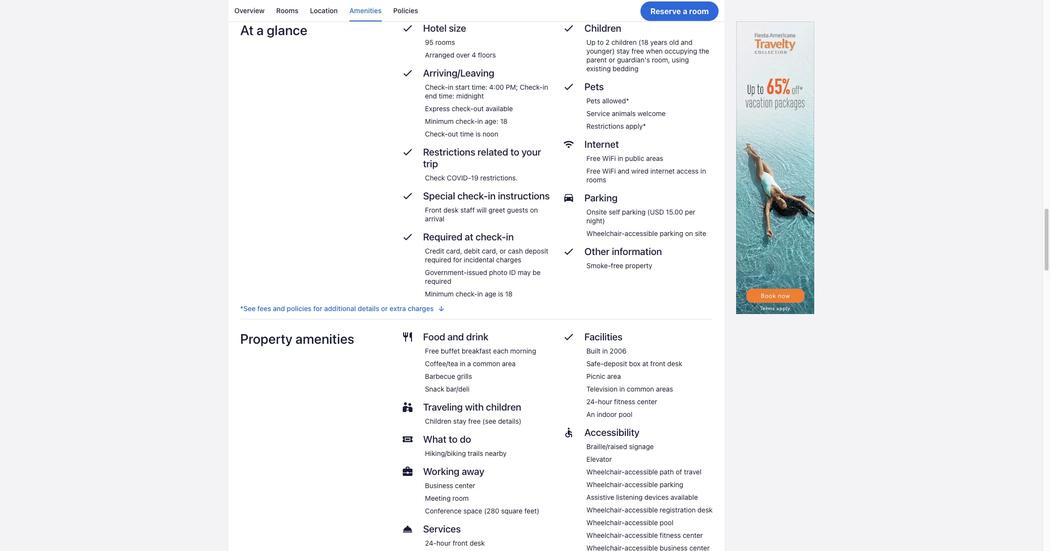 Task type: describe. For each thing, give the bounding box(es) containing it.
food and drink
[[423, 332, 489, 343]]

in left "public"
[[618, 154, 624, 163]]

minimum inside check-in start time: 4:00 pm; check-in end time: midnight express check-out available minimum check-in age: 18 check-out time is noon
[[425, 117, 454, 125]]

and inside up to 2 children (18 years old and younger) stay free when occupying the parent or guardian's room, using existing bedding
[[681, 38, 693, 46]]

check covid-19 restrictions.
[[425, 174, 518, 182]]

internet
[[651, 167, 675, 175]]

credit
[[425, 247, 445, 255]]

travel
[[684, 468, 702, 477]]

policies
[[287, 305, 312, 313]]

required
[[423, 231, 463, 243]]

be
[[533, 269, 541, 277]]

registration
[[660, 506, 696, 515]]

*see
[[240, 305, 256, 313]]

2 vertical spatial free
[[468, 418, 481, 426]]

glance
[[267, 22, 308, 38]]

restrictions inside "pets allowed* service animals welcome restrictions apply*"
[[587, 122, 624, 130]]

parent
[[587, 56, 607, 64]]

free buffet breakfast each morning coffee/tea in a common area barbecue grills snack bar/deli
[[425, 347, 536, 394]]

on inside "front desk staff will greet guests on arrival"
[[530, 206, 538, 214]]

at
[[240, 22, 254, 38]]

check- up debit
[[476, 231, 506, 243]]

space
[[464, 507, 483, 516]]

common inside free buffet breakfast each morning coffee/tea in a common area barbecue grills snack bar/deli
[[473, 360, 500, 368]]

95
[[425, 38, 434, 46]]

is inside credit card, debit card, or cash deposit required for incidental charges government-issued photo id may be required minimum check-in age is 18
[[498, 290, 504, 298]]

room,
[[652, 56, 670, 64]]

details
[[358, 305, 380, 313]]

greet
[[489, 206, 505, 214]]

photo
[[489, 269, 508, 277]]

to for do
[[449, 434, 458, 445]]

working away
[[423, 466, 485, 478]]

special
[[423, 190, 455, 202]]

in inside credit card, debit card, or cash deposit required for incidental charges government-issued photo id may be required minimum check-in age is 18
[[478, 290, 483, 298]]

guardian's
[[617, 56, 650, 64]]

traveling with children
[[423, 402, 522, 413]]

staff
[[461, 206, 475, 214]]

each
[[493, 347, 509, 355]]

1 horizontal spatial time:
[[472, 83, 488, 91]]

information
[[612, 246, 662, 257]]

2 wifi from the top
[[603, 167, 616, 175]]

desk down space
[[470, 540, 485, 548]]

other
[[585, 246, 610, 257]]

up
[[587, 38, 596, 46]]

and up "buffet"
[[448, 332, 464, 343]]

per
[[685, 208, 696, 216]]

onsite
[[587, 208, 607, 216]]

desk inside "front desk staff will greet guests on arrival"
[[444, 206, 459, 214]]

in right pm;
[[543, 83, 548, 91]]

check- down midnight
[[452, 104, 474, 113]]

fees
[[257, 305, 271, 313]]

younger)
[[587, 47, 615, 55]]

location link
[[310, 0, 338, 21]]

1 vertical spatial children
[[486, 402, 522, 413]]

braille/raised signage elevator wheelchair-accessible path of travel wheelchair-accessible parking assistive listening devices available wheelchair-accessible registration desk wheelchair-accessible pool wheelchair-accessible fitness center
[[587, 443, 713, 540]]

1 card, from the left
[[446, 247, 462, 255]]

business
[[425, 482, 453, 490]]

6 wheelchair- from the top
[[587, 532, 625, 540]]

incidental
[[464, 256, 495, 264]]

1 vertical spatial free
[[587, 167, 601, 175]]

floors
[[478, 51, 496, 59]]

2 card, from the left
[[482, 247, 498, 255]]

children stay free (see details)
[[425, 418, 522, 426]]

4:00
[[489, 83, 504, 91]]

age:
[[485, 117, 499, 125]]

conference
[[425, 507, 462, 516]]

6 accessible from the top
[[625, 532, 658, 540]]

allowed*
[[602, 97, 630, 105]]

available for desk
[[671, 494, 698, 502]]

debit
[[464, 247, 480, 255]]

24- inside the built in 2006 safe-deposit box at front desk picnic area television in common areas 24-hour fitness center an indoor pool
[[587, 398, 598, 406]]

1 horizontal spatial free
[[611, 262, 624, 270]]

built
[[587, 347, 601, 355]]

parking inside braille/raised signage elevator wheelchair-accessible path of travel wheelchair-accessible parking assistive listening devices available wheelchair-accessible registration desk wheelchair-accessible pool wheelchair-accessible fitness center
[[660, 481, 684, 489]]

square
[[501, 507, 523, 516]]

*see fees and policies for additional details or extra charges
[[240, 305, 434, 313]]

free for free wifi in public areas free wifi and wired internet access in rooms
[[587, 154, 601, 163]]

parking
[[585, 192, 618, 204]]

signage
[[629, 443, 654, 451]]

in inside free buffet breakfast each morning coffee/tea in a common area barbecue grills snack bar/deli
[[460, 360, 466, 368]]

in up 'greet'
[[488, 190, 496, 202]]

service
[[587, 109, 610, 118]]

government-
[[425, 269, 467, 277]]

3 accessible from the top
[[625, 481, 658, 489]]

special check-in instructions
[[423, 190, 550, 202]]

existing
[[587, 64, 611, 73]]

amenities link
[[350, 0, 382, 21]]

0 horizontal spatial front
[[453, 540, 468, 548]]

5 accessible from the top
[[625, 519, 658, 527]]

food
[[423, 332, 445, 343]]

apply*
[[626, 122, 646, 130]]

size
[[449, 22, 466, 34]]

center inside business center meeting room conference space (280 square feet)
[[455, 482, 476, 490]]

meeting
[[425, 495, 451, 503]]

1 wifi from the top
[[603, 154, 616, 163]]

check- up the end
[[425, 83, 448, 91]]

barbecue
[[425, 373, 455, 381]]

in up cash
[[506, 231, 514, 243]]

onsite self parking (usd 15.00 per night) wheelchair-accessible parking on site
[[587, 208, 707, 238]]

age
[[485, 290, 497, 298]]

0 horizontal spatial time:
[[439, 92, 455, 100]]

cash
[[508, 247, 523, 255]]

check- down express
[[425, 130, 448, 138]]

what
[[423, 434, 447, 445]]

picnic
[[587, 373, 606, 381]]

self
[[609, 208, 620, 216]]

id
[[510, 269, 516, 277]]

old
[[670, 38, 679, 46]]

check- up staff
[[458, 190, 488, 202]]

room inside business center meeting room conference space (280 square feet)
[[453, 495, 469, 503]]

extra
[[390, 305, 406, 313]]

at inside the built in 2006 safe-deposit box at front desk picnic area television in common areas 24-hour fitness center an indoor pool
[[643, 360, 649, 368]]

4 wheelchair- from the top
[[587, 506, 625, 515]]

a for room
[[683, 7, 688, 15]]

pets for pets allowed* service animals welcome restrictions apply*
[[587, 97, 601, 105]]

check
[[425, 174, 445, 182]]

0 horizontal spatial 24-
[[425, 540, 437, 548]]

in left age:
[[478, 117, 483, 125]]

internet
[[585, 139, 619, 150]]

pool for accessible
[[660, 519, 674, 527]]

smoke-free property
[[587, 262, 653, 270]]

available for age:
[[486, 104, 513, 113]]

property amenities
[[240, 331, 355, 347]]

areas inside free wifi in public areas free wifi and wired internet access in rooms
[[646, 154, 664, 163]]

front desk staff will greet guests on arrival
[[425, 206, 538, 223]]

do
[[460, 434, 471, 445]]

area inside the built in 2006 safe-deposit box at front desk picnic area television in common areas 24-hour fitness center an indoor pool
[[608, 373, 621, 381]]

night)
[[587, 217, 605, 225]]

95 rooms arranged over 4 floors
[[425, 38, 496, 59]]

welcome
[[638, 109, 666, 118]]

children for children stay free (see details)
[[425, 418, 452, 426]]

over
[[456, 51, 470, 59]]

morning
[[510, 347, 536, 355]]



Task type: vqa. For each thing, say whether or not it's contained in the screenshot.
the 24- to the left
yes



Task type: locate. For each thing, give the bounding box(es) containing it.
express
[[425, 104, 450, 113]]

breakfast
[[462, 347, 492, 355]]

front
[[651, 360, 666, 368], [453, 540, 468, 548]]

2 vertical spatial to
[[449, 434, 458, 445]]

0 vertical spatial fitness
[[614, 398, 636, 406]]

0 vertical spatial free
[[587, 154, 601, 163]]

area down each
[[502, 360, 516, 368]]

deposit inside the built in 2006 safe-deposit box at front desk picnic area television in common areas 24-hour fitness center an indoor pool
[[604, 360, 628, 368]]

check-
[[425, 83, 448, 91], [520, 83, 543, 91], [425, 130, 448, 138]]

1 vertical spatial children
[[425, 418, 452, 426]]

1 horizontal spatial hour
[[598, 398, 613, 406]]

1 wheelchair- from the top
[[587, 229, 625, 238]]

center down box
[[637, 398, 658, 406]]

0 vertical spatial minimum
[[425, 117, 454, 125]]

check- up time
[[456, 117, 478, 125]]

snack
[[425, 385, 445, 394]]

2 horizontal spatial or
[[609, 56, 616, 64]]

desk right registration
[[698, 506, 713, 515]]

children
[[585, 22, 622, 34], [425, 418, 452, 426]]

room inside "button"
[[690, 7, 709, 15]]

rooms
[[276, 6, 299, 15]]

pool for indoor
[[619, 411, 633, 419]]

1 vertical spatial or
[[500, 247, 506, 255]]

for inside button
[[313, 305, 323, 313]]

*see fees and policies for additional details or extra charges button
[[240, 299, 713, 313]]

0 vertical spatial at
[[465, 231, 474, 243]]

1 vertical spatial restrictions
[[423, 146, 476, 158]]

pool down registration
[[660, 519, 674, 527]]

time: up midnight
[[472, 83, 488, 91]]

television
[[587, 385, 618, 394]]

a up grills
[[468, 360, 471, 368]]

will
[[477, 206, 487, 214]]

to left do
[[449, 434, 458, 445]]

0 vertical spatial free
[[632, 47, 644, 55]]

common inside the built in 2006 safe-deposit box at front desk picnic area television in common areas 24-hour fitness center an indoor pool
[[627, 385, 654, 394]]

0 horizontal spatial restrictions
[[423, 146, 476, 158]]

free up the guardian's
[[632, 47, 644, 55]]

charges inside credit card, debit card, or cash deposit required for incidental charges government-issued photo id may be required minimum check-in age is 18
[[496, 256, 522, 264]]

desk
[[444, 206, 459, 214], [668, 360, 683, 368], [698, 506, 713, 515], [470, 540, 485, 548]]

0 vertical spatial front
[[651, 360, 666, 368]]

2 accessible from the top
[[625, 468, 658, 477]]

fitness down registration
[[660, 532, 681, 540]]

a for glance
[[257, 22, 264, 38]]

and
[[681, 38, 693, 46], [618, 167, 630, 175], [273, 305, 285, 313], [448, 332, 464, 343]]

children up details) at left
[[486, 402, 522, 413]]

0 vertical spatial children
[[585, 22, 622, 34]]

free down the food
[[425, 347, 439, 355]]

in left age
[[478, 290, 483, 298]]

medium image
[[438, 305, 446, 313]]

18 right age:
[[500, 117, 508, 125]]

desk right box
[[668, 360, 683, 368]]

1 horizontal spatial children
[[612, 38, 637, 46]]

deposit down 2006
[[604, 360, 628, 368]]

available up registration
[[671, 494, 698, 502]]

common down box
[[627, 385, 654, 394]]

to for 2
[[598, 38, 604, 46]]

hiking/biking trails nearby
[[425, 450, 507, 458]]

for right policies
[[313, 305, 323, 313]]

and inside button
[[273, 305, 285, 313]]

or left extra
[[381, 305, 388, 313]]

0 horizontal spatial common
[[473, 360, 500, 368]]

0 horizontal spatial at
[[465, 231, 474, 243]]

(280
[[484, 507, 500, 516]]

1 horizontal spatial to
[[511, 146, 520, 158]]

minimum inside credit card, debit card, or cash deposit required for incidental charges government-issued photo id may be required minimum check-in age is 18
[[425, 290, 454, 298]]

hour up the indoor
[[598, 398, 613, 406]]

property
[[626, 262, 653, 270]]

2 wheelchair- from the top
[[587, 468, 625, 477]]

check- up *see fees and policies for additional details or extra charges button
[[456, 290, 478, 298]]

or inside credit card, debit card, or cash deposit required for incidental charges government-issued photo id may be required minimum check-in age is 18
[[500, 247, 506, 255]]

children up '2'
[[585, 22, 622, 34]]

deposit inside credit card, debit card, or cash deposit required for incidental charges government-issued photo id may be required minimum check-in age is 18
[[525, 247, 549, 255]]

2 horizontal spatial to
[[598, 38, 604, 46]]

free down other information
[[611, 262, 624, 270]]

on inside onsite self parking (usd 15.00 per night) wheelchair-accessible parking on site
[[686, 229, 693, 238]]

0 vertical spatial charges
[[496, 256, 522, 264]]

0 vertical spatial pets
[[585, 81, 604, 92]]

is right age
[[498, 290, 504, 298]]

indoor
[[597, 411, 617, 419]]

policies
[[394, 6, 418, 15]]

time:
[[472, 83, 488, 91], [439, 92, 455, 100]]

0 horizontal spatial for
[[313, 305, 323, 313]]

children down traveling on the left bottom
[[425, 418, 452, 426]]

1 vertical spatial a
[[257, 22, 264, 38]]

feet)
[[525, 507, 540, 516]]

fitness inside braille/raised signage elevator wheelchair-accessible path of travel wheelchair-accessible parking assistive listening devices available wheelchair-accessible registration desk wheelchair-accessible pool wheelchair-accessible fitness center
[[660, 532, 681, 540]]

center inside the built in 2006 safe-deposit box at front desk picnic area television in common areas 24-hour fitness center an indoor pool
[[637, 398, 658, 406]]

facilities
[[585, 332, 623, 343]]

public
[[625, 154, 645, 163]]

bar/deli
[[446, 385, 470, 394]]

hour down services
[[437, 540, 451, 548]]

on left site
[[686, 229, 693, 238]]

stay down traveling with children
[[453, 418, 467, 426]]

list
[[229, 0, 725, 21]]

1 horizontal spatial deposit
[[604, 360, 628, 368]]

1 vertical spatial for
[[313, 305, 323, 313]]

4
[[472, 51, 476, 59]]

front
[[425, 206, 442, 214]]

parking down path
[[660, 481, 684, 489]]

1 vertical spatial hour
[[437, 540, 451, 548]]

end
[[425, 92, 437, 100]]

2 horizontal spatial a
[[683, 7, 688, 15]]

1 vertical spatial 18
[[505, 290, 513, 298]]

1 vertical spatial charges
[[408, 305, 434, 313]]

0 vertical spatial restrictions
[[587, 122, 624, 130]]

0 horizontal spatial rooms
[[436, 38, 455, 46]]

children for children
[[585, 22, 622, 34]]

pool inside the built in 2006 safe-deposit box at front desk picnic area television in common areas 24-hour fitness center an indoor pool
[[619, 411, 633, 419]]

1 horizontal spatial restrictions
[[587, 122, 624, 130]]

1 horizontal spatial room
[[690, 7, 709, 15]]

for
[[453, 256, 462, 264], [313, 305, 323, 313]]

restrictions.
[[481, 174, 518, 182]]

what to do
[[423, 434, 471, 445]]

away
[[462, 466, 485, 478]]

0 horizontal spatial charges
[[408, 305, 434, 313]]

1 vertical spatial common
[[627, 385, 654, 394]]

1 vertical spatial pool
[[660, 519, 674, 527]]

to left your
[[511, 146, 520, 158]]

minimum up medium image
[[425, 290, 454, 298]]

1 horizontal spatial children
[[585, 22, 622, 34]]

1 minimum from the top
[[425, 117, 454, 125]]

pets for pets
[[585, 81, 604, 92]]

1 vertical spatial minimum
[[425, 290, 454, 298]]

rooms inside free wifi in public areas free wifi and wired internet access in rooms
[[587, 176, 607, 184]]

or left cash
[[500, 247, 506, 255]]

1 horizontal spatial area
[[608, 373, 621, 381]]

wheelchair- inside onsite self parking (usd 15.00 per night) wheelchair-accessible parking on site
[[587, 229, 625, 238]]

0 vertical spatial areas
[[646, 154, 664, 163]]

18 right age
[[505, 290, 513, 298]]

elevator
[[587, 456, 612, 464]]

hotel size
[[423, 22, 466, 34]]

on right 'guests'
[[530, 206, 538, 214]]

0 vertical spatial stay
[[617, 47, 630, 55]]

0 vertical spatial is
[[476, 130, 481, 138]]

at right box
[[643, 360, 649, 368]]

charges inside button
[[408, 305, 434, 313]]

center down the away
[[455, 482, 476, 490]]

and left the wired at top right
[[618, 167, 630, 175]]

for inside credit card, debit card, or cash deposit required for incidental charges government-issued photo id may be required minimum check-in age is 18
[[453, 256, 462, 264]]

1 horizontal spatial on
[[686, 229, 693, 238]]

18 inside credit card, debit card, or cash deposit required for incidental charges government-issued photo id may be required minimum check-in age is 18
[[505, 290, 513, 298]]

area inside free buffet breakfast each morning coffee/tea in a common area barbecue grills snack bar/deli
[[502, 360, 516, 368]]

front inside the built in 2006 safe-deposit box at front desk picnic area television in common areas 24-hour fitness center an indoor pool
[[651, 360, 666, 368]]

2 vertical spatial or
[[381, 305, 388, 313]]

0 horizontal spatial room
[[453, 495, 469, 503]]

pets allowed* service animals welcome restrictions apply*
[[587, 97, 666, 130]]

0 vertical spatial wifi
[[603, 154, 616, 163]]

reserve a room
[[651, 7, 709, 15]]

0 vertical spatial parking
[[622, 208, 646, 216]]

to inside up to 2 children (18 years old and younger) stay free when occupying the parent or guardian's room, using existing bedding
[[598, 38, 604, 46]]

(18
[[639, 38, 649, 46]]

0 vertical spatial for
[[453, 256, 462, 264]]

0 vertical spatial pool
[[619, 411, 633, 419]]

0 vertical spatial available
[[486, 104, 513, 113]]

accessible inside onsite self parking (usd 15.00 per night) wheelchair-accessible parking on site
[[625, 229, 658, 238]]

start
[[456, 83, 470, 91]]

0 horizontal spatial free
[[468, 418, 481, 426]]

nearby
[[485, 450, 507, 458]]

1 horizontal spatial center
[[637, 398, 658, 406]]

wheelchair-
[[587, 229, 625, 238], [587, 468, 625, 477], [587, 481, 625, 489], [587, 506, 625, 515], [587, 519, 625, 527], [587, 532, 625, 540]]

reserve
[[651, 7, 681, 15]]

available inside check-in start time: 4:00 pm; check-in end time: midnight express check-out available minimum check-in age: 18 check-out time is noon
[[486, 104, 513, 113]]

2 vertical spatial a
[[468, 360, 471, 368]]

0 horizontal spatial on
[[530, 206, 538, 214]]

restrictions up trip
[[423, 146, 476, 158]]

areas inside the built in 2006 safe-deposit box at front desk picnic area television in common areas 24-hour fitness center an indoor pool
[[656, 385, 674, 394]]

out down midnight
[[474, 104, 484, 113]]

animals
[[612, 109, 636, 118]]

and up occupying
[[681, 38, 693, 46]]

fitness inside the built in 2006 safe-deposit box at front desk picnic area television in common areas 24-hour fitness center an indoor pool
[[614, 398, 636, 406]]

1 vertical spatial rooms
[[587, 176, 607, 184]]

center inside braille/raised signage elevator wheelchair-accessible path of travel wheelchair-accessible parking assistive listening devices available wheelchair-accessible registration desk wheelchair-accessible pool wheelchair-accessible fitness center
[[683, 532, 703, 540]]

out
[[474, 104, 484, 113], [448, 130, 458, 138]]

in right built
[[603, 347, 608, 355]]

0 horizontal spatial deposit
[[525, 247, 549, 255]]

desk inside the built in 2006 safe-deposit box at front desk picnic area television in common areas 24-hour fitness center an indoor pool
[[668, 360, 683, 368]]

required down government- at left
[[425, 277, 452, 286]]

1 horizontal spatial a
[[468, 360, 471, 368]]

0 horizontal spatial card,
[[446, 247, 462, 255]]

pets up service
[[587, 97, 601, 105]]

restrictions related to your trip
[[423, 146, 541, 169]]

your
[[522, 146, 541, 158]]

noon
[[483, 130, 499, 138]]

accessibility
[[585, 427, 640, 439]]

hour inside the built in 2006 safe-deposit box at front desk picnic area television in common areas 24-hour fitness center an indoor pool
[[598, 398, 613, 406]]

desk inside braille/raised signage elevator wheelchair-accessible path of travel wheelchair-accessible parking assistive listening devices available wheelchair-accessible registration desk wheelchair-accessible pool wheelchair-accessible fitness center
[[698, 506, 713, 515]]

in right access
[[701, 167, 706, 175]]

(usd
[[648, 208, 664, 216]]

pool inside braille/raised signage elevator wheelchair-accessible path of travel wheelchair-accessible parking assistive listening devices available wheelchair-accessible registration desk wheelchair-accessible pool wheelchair-accessible fitness center
[[660, 519, 674, 527]]

0 horizontal spatial is
[[476, 130, 481, 138]]

2 required from the top
[[425, 277, 452, 286]]

required down credit
[[425, 256, 452, 264]]

amenities
[[296, 331, 355, 347]]

check-in start time: 4:00 pm; check-in end time: midnight express check-out available minimum check-in age: 18 check-out time is noon
[[425, 83, 548, 138]]

1 accessible from the top
[[625, 229, 658, 238]]

property
[[240, 331, 293, 347]]

in up grills
[[460, 360, 466, 368]]

0 horizontal spatial stay
[[453, 418, 467, 426]]

a inside "button"
[[683, 7, 688, 15]]

1 vertical spatial parking
[[660, 229, 684, 238]]

grills
[[457, 373, 472, 381]]

policies link
[[394, 0, 418, 21]]

1 horizontal spatial is
[[498, 290, 504, 298]]

free inside free buffet breakfast each morning coffee/tea in a common area barbecue grills snack bar/deli
[[425, 347, 439, 355]]

1 horizontal spatial charges
[[496, 256, 522, 264]]

free up parking
[[587, 167, 601, 175]]

1 vertical spatial deposit
[[604, 360, 628, 368]]

check- right pm;
[[520, 83, 543, 91]]

0 vertical spatial time:
[[472, 83, 488, 91]]

check- inside credit card, debit card, or cash deposit required for incidental charges government-issued photo id may be required minimum check-in age is 18
[[456, 290, 478, 298]]

available up age:
[[486, 104, 513, 113]]

1 vertical spatial at
[[643, 360, 649, 368]]

to inside restrictions related to your trip
[[511, 146, 520, 158]]

free for free buffet breakfast each morning coffee/tea in a common area barbecue grills snack bar/deli
[[425, 347, 439, 355]]

0 vertical spatial to
[[598, 38, 604, 46]]

card, up incidental on the top of page
[[482, 247, 498, 255]]

1 vertical spatial room
[[453, 495, 469, 503]]

to
[[598, 38, 604, 46], [511, 146, 520, 158], [449, 434, 458, 445]]

room up space
[[453, 495, 469, 503]]

pets down the existing
[[585, 81, 604, 92]]

0 vertical spatial a
[[683, 7, 688, 15]]

0 horizontal spatial available
[[486, 104, 513, 113]]

a right 'at'
[[257, 22, 264, 38]]

is inside check-in start time: 4:00 pm; check-in end time: midnight express check-out available minimum check-in age: 18 check-out time is noon
[[476, 130, 481, 138]]

minimum
[[425, 117, 454, 125], [425, 290, 454, 298]]

0 vertical spatial children
[[612, 38, 637, 46]]

0 vertical spatial 24-
[[587, 398, 598, 406]]

pets inside "pets allowed* service animals welcome restrictions apply*"
[[587, 97, 601, 105]]

1 vertical spatial required
[[425, 277, 452, 286]]

trip
[[423, 158, 438, 169]]

and right fees
[[273, 305, 285, 313]]

0 vertical spatial or
[[609, 56, 616, 64]]

18 inside check-in start time: 4:00 pm; check-in end time: midnight express check-out available minimum check-in age: 18 check-out time is noon
[[500, 117, 508, 125]]

buffet
[[441, 347, 460, 355]]

24- down services
[[425, 540, 437, 548]]

details)
[[498, 418, 522, 426]]

1 vertical spatial on
[[686, 229, 693, 238]]

1 vertical spatial fitness
[[660, 532, 681, 540]]

rooms inside 95 rooms arranged over 4 floors
[[436, 38, 455, 46]]

0 vertical spatial rooms
[[436, 38, 455, 46]]

listening
[[616, 494, 643, 502]]

0 horizontal spatial hour
[[437, 540, 451, 548]]

1 vertical spatial front
[[453, 540, 468, 548]]

fitness up the indoor
[[614, 398, 636, 406]]

charges down cash
[[496, 256, 522, 264]]

1 horizontal spatial common
[[627, 385, 654, 394]]

free
[[587, 154, 601, 163], [587, 167, 601, 175], [425, 347, 439, 355]]

1 vertical spatial to
[[511, 146, 520, 158]]

working
[[423, 466, 460, 478]]

or inside *see fees and policies for additional details or extra charges button
[[381, 305, 388, 313]]

0 vertical spatial hour
[[598, 398, 613, 406]]

stay inside up to 2 children (18 years old and younger) stay free when occupying the parent or guardian's room, using existing bedding
[[617, 47, 630, 55]]

access
[[677, 167, 699, 175]]

to left '2'
[[598, 38, 604, 46]]

0 horizontal spatial out
[[448, 130, 458, 138]]

for up government- at left
[[453, 256, 462, 264]]

restrictions down service
[[587, 122, 624, 130]]

2 vertical spatial center
[[683, 532, 703, 540]]

restrictions inside restrictions related to your trip
[[423, 146, 476, 158]]

rooms link
[[276, 0, 299, 21]]

1 vertical spatial is
[[498, 290, 504, 298]]

front right box
[[651, 360, 666, 368]]

2 minimum from the top
[[425, 290, 454, 298]]

free down with
[[468, 418, 481, 426]]

pool right the indoor
[[619, 411, 633, 419]]

parking down 15.00
[[660, 229, 684, 238]]

2
[[606, 38, 610, 46]]

0 horizontal spatial children
[[486, 402, 522, 413]]

stay up the guardian's
[[617, 47, 630, 55]]

hiking/biking
[[425, 450, 466, 458]]

at up debit
[[465, 231, 474, 243]]

arrival
[[425, 215, 445, 223]]

credit card, debit card, or cash deposit required for incidental charges government-issued photo id may be required minimum check-in age is 18
[[425, 247, 549, 298]]

children right '2'
[[612, 38, 637, 46]]

1 horizontal spatial front
[[651, 360, 666, 368]]

children inside up to 2 children (18 years old and younger) stay free when occupying the parent or guardian's room, using existing bedding
[[612, 38, 637, 46]]

0 vertical spatial required
[[425, 256, 452, 264]]

(see
[[483, 418, 496, 426]]

time: right the end
[[439, 92, 455, 100]]

when
[[646, 47, 663, 55]]

and inside free wifi in public areas free wifi and wired internet access in rooms
[[618, 167, 630, 175]]

1 horizontal spatial card,
[[482, 247, 498, 255]]

drink
[[467, 332, 489, 343]]

1 vertical spatial out
[[448, 130, 458, 138]]

15.00
[[666, 208, 683, 216]]

front down services
[[453, 540, 468, 548]]

required at check-in
[[423, 231, 514, 243]]

box
[[629, 360, 641, 368]]

parking right self
[[622, 208, 646, 216]]

1 horizontal spatial out
[[474, 104, 484, 113]]

free inside up to 2 children (18 years old and younger) stay free when occupying the parent or guardian's room, using existing bedding
[[632, 47, 644, 55]]

5 wheelchair- from the top
[[587, 519, 625, 527]]

center down registration
[[683, 532, 703, 540]]

1 vertical spatial area
[[608, 373, 621, 381]]

a inside free buffet breakfast each morning coffee/tea in a common area barbecue grills snack bar/deli
[[468, 360, 471, 368]]

a right reserve
[[683, 7, 688, 15]]

free down the internet
[[587, 154, 601, 163]]

1 required from the top
[[425, 256, 452, 264]]

card, left debit
[[446, 247, 462, 255]]

available inside braille/raised signage elevator wheelchair-accessible path of travel wheelchair-accessible parking assistive listening devices available wheelchair-accessible registration desk wheelchair-accessible pool wheelchair-accessible fitness center
[[671, 494, 698, 502]]

2 horizontal spatial center
[[683, 532, 703, 540]]

area up television
[[608, 373, 621, 381]]

common down 'breakfast'
[[473, 360, 500, 368]]

deposit right cash
[[525, 247, 549, 255]]

0 horizontal spatial pool
[[619, 411, 633, 419]]

smoke-
[[587, 262, 611, 270]]

1 horizontal spatial pool
[[660, 519, 674, 527]]

business center meeting room conference space (280 square feet)
[[425, 482, 540, 516]]

4 accessible from the top
[[625, 506, 658, 515]]

room right reserve
[[690, 7, 709, 15]]

0 horizontal spatial children
[[425, 418, 452, 426]]

3 wheelchair- from the top
[[587, 481, 625, 489]]

out left time
[[448, 130, 458, 138]]

in right television
[[620, 385, 625, 394]]

deposit
[[525, 247, 549, 255], [604, 360, 628, 368]]

in left the start
[[448, 83, 454, 91]]

is right time
[[476, 130, 481, 138]]

desk left staff
[[444, 206, 459, 214]]

services
[[423, 524, 461, 535]]

common
[[473, 360, 500, 368], [627, 385, 654, 394]]

24- up an
[[587, 398, 598, 406]]

charges left medium image
[[408, 305, 434, 313]]

or inside up to 2 children (18 years old and younger) stay free when occupying the parent or guardian's room, using existing bedding
[[609, 56, 616, 64]]

rooms up parking
[[587, 176, 607, 184]]

list containing overview
[[229, 0, 725, 21]]

rooms up the arranged
[[436, 38, 455, 46]]

0 vertical spatial common
[[473, 360, 500, 368]]

minimum down express
[[425, 117, 454, 125]]



